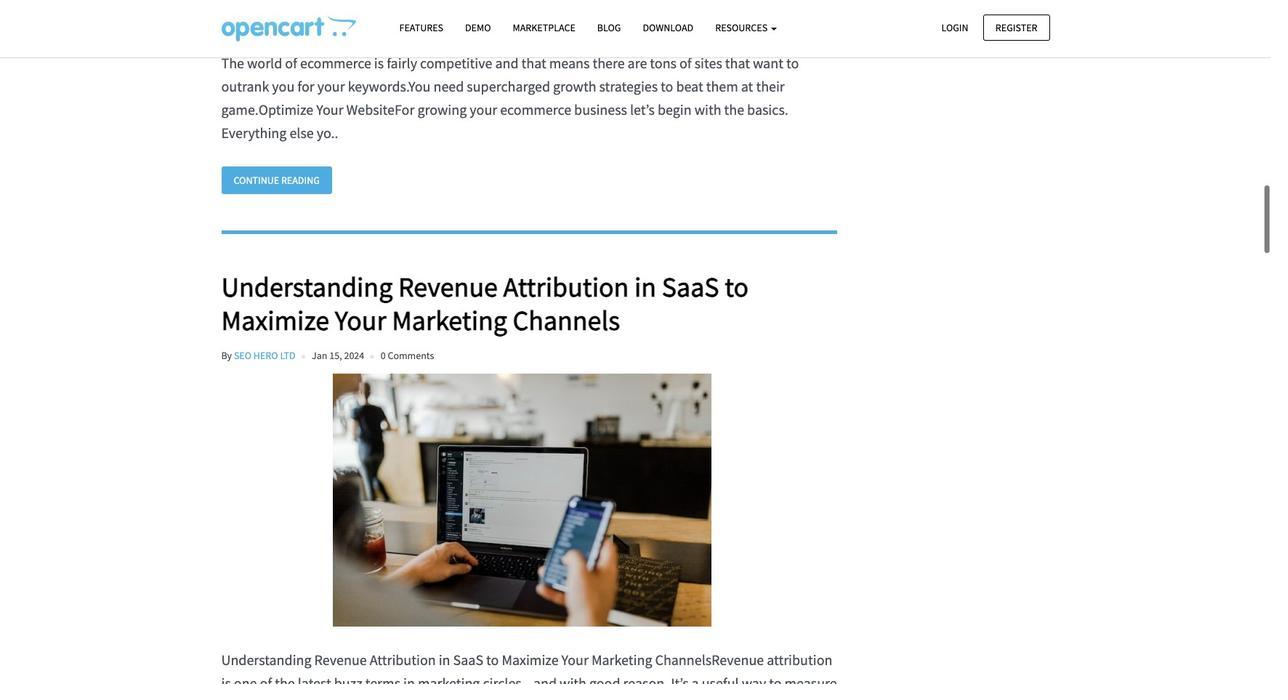 Task type: describe. For each thing, give the bounding box(es) containing it.
let's
[[630, 100, 655, 118]]

the inside "the world of ecommerce is fairly competitive and that means there are tons of sites that want to outrank you for your keywords.you need supercharged growth strategies to beat them at their game.optimize your websitefor growing your ecommerce business let's begin with the basics. everything else yo.."
[[724, 100, 744, 118]]

are
[[628, 54, 647, 72]]

circles—and
[[483, 674, 557, 684]]

marketing for channels
[[392, 303, 507, 337]]

1 horizontal spatial ecommerce
[[500, 100, 571, 118]]

1 that from the left
[[522, 54, 546, 72]]

0 vertical spatial your
[[317, 77, 345, 95]]

growth
[[553, 77, 597, 95]]

at
[[741, 77, 753, 95]]

1 horizontal spatial your
[[470, 100, 497, 118]]

game.optimize
[[221, 100, 313, 118]]

it's
[[671, 674, 689, 684]]

channels
[[513, 303, 620, 337]]

latest
[[298, 674, 331, 684]]

your for understanding revenue attribution in saas to maximize your marketing channelsrevenue attribution is one of the latest buzz terms in marketing circles—and with good reason. it's a useful way to measur
[[562, 651, 589, 669]]

your inside "the world of ecommerce is fairly competitive and that means there are tons of sites that want to outrank you for your keywords.you need supercharged growth strategies to beat them at their game.optimize your websitefor growing your ecommerce business let's begin with the basics. everything else yo.."
[[316, 100, 344, 118]]

understanding for understanding revenue attribution in saas to maximize your marketing channels
[[221, 270, 393, 304]]

blog
[[597, 21, 621, 34]]

11 growth strategies for ecommerce success in 2024 image
[[221, 0, 823, 30]]

the world of ecommerce is fairly competitive and that means there are tons of sites that want to outrank you for your keywords.you need supercharged growth strategies to beat them at their game.optimize your websitefor growing your ecommerce business let's begin with the basics. everything else yo..
[[221, 54, 799, 142]]

attribution for understanding revenue attribution in saas to maximize your marketing channels
[[503, 270, 629, 304]]

features link
[[389, 15, 454, 41]]

supercharged
[[467, 77, 550, 95]]

and
[[495, 54, 519, 72]]

with inside "understanding revenue attribution in saas to maximize your marketing channelsrevenue attribution is one of the latest buzz terms in marketing circles—and with good reason. it's a useful way to measur"
[[560, 674, 587, 684]]

saas for channelsrevenue
[[453, 651, 483, 669]]

marketplace
[[513, 21, 576, 34]]

growing
[[418, 100, 467, 118]]

competitive
[[420, 54, 492, 72]]

is inside "understanding revenue attribution in saas to maximize your marketing channelsrevenue attribution is one of the latest buzz terms in marketing circles—and with good reason. it's a useful way to measur"
[[221, 674, 231, 684]]

maximize for channels
[[221, 303, 329, 337]]

understanding revenue attribution in saas to maximize your marketing channels
[[221, 270, 749, 337]]

login
[[942, 21, 969, 34]]

you
[[272, 77, 295, 95]]

understanding revenue attribution in saas to maximize your marketing channels image
[[221, 374, 823, 627]]

resources link
[[705, 15, 788, 41]]

by seo hero ltd
[[221, 349, 296, 362]]

way
[[742, 674, 766, 684]]

revenue for understanding revenue attribution in saas to maximize your marketing channelsrevenue attribution is one of the latest buzz terms in marketing circles—and with good reason. it's a useful way to measur
[[314, 651, 367, 669]]

opencart - blog image
[[221, 15, 356, 41]]

understanding for understanding revenue attribution in saas to maximize your marketing channelsrevenue attribution is one of the latest buzz terms in marketing circles—and with good reason. it's a useful way to measur
[[221, 651, 312, 669]]

world
[[247, 54, 282, 72]]

need
[[434, 77, 464, 95]]

in for channels
[[635, 270, 657, 304]]

fairly
[[387, 54, 417, 72]]

terms
[[365, 674, 401, 684]]

one
[[234, 674, 257, 684]]

beat
[[676, 77, 703, 95]]

hero
[[254, 349, 278, 362]]

there
[[593, 54, 625, 72]]

blog link
[[587, 15, 632, 41]]

comments
[[388, 349, 434, 362]]

ltd
[[280, 349, 296, 362]]

features
[[399, 21, 443, 34]]

your for understanding revenue attribution in saas to maximize your marketing channels
[[335, 303, 386, 337]]

register link
[[983, 14, 1050, 41]]

want
[[753, 54, 784, 72]]

of for understanding revenue attribution in saas to maximize your marketing channelsrevenue attribution is one of the latest buzz terms in marketing circles—and with good reason. it's a useful way to measur
[[260, 674, 272, 684]]



Task type: vqa. For each thing, say whether or not it's contained in the screenshot.
is inside the Understanding Revenue Attribution in SaaS to Maximize Your Marketing ChannelsRevenue attribution is one of the latest buzz terms in marketing circles—and with good reason. It's a useful way to measur
yes



Task type: locate. For each thing, give the bounding box(es) containing it.
everything
[[221, 124, 287, 142]]

understanding inside understanding revenue attribution in saas to maximize your marketing channels
[[221, 270, 393, 304]]

the down them
[[724, 100, 744, 118]]

1 horizontal spatial that
[[725, 54, 750, 72]]

1 horizontal spatial is
[[374, 54, 384, 72]]

the
[[221, 54, 244, 72]]

demo link
[[454, 15, 502, 41]]

1 horizontal spatial attribution
[[503, 270, 629, 304]]

0 vertical spatial marketing
[[392, 303, 507, 337]]

your
[[316, 100, 344, 118], [335, 303, 386, 337], [562, 651, 589, 669]]

demo
[[465, 21, 491, 34]]

2 vertical spatial in
[[403, 674, 415, 684]]

by
[[221, 349, 232, 362]]

saas inside understanding revenue attribution in saas to maximize your marketing channels
[[662, 270, 719, 304]]

that up at
[[725, 54, 750, 72]]

of right tons
[[680, 54, 692, 72]]

0 horizontal spatial in
[[403, 674, 415, 684]]

your inside understanding revenue attribution in saas to maximize your marketing channels
[[335, 303, 386, 337]]

revenue for understanding revenue attribution in saas to maximize your marketing channels
[[398, 270, 498, 304]]

yo..
[[317, 124, 338, 142]]

basics.
[[747, 100, 789, 118]]

1 horizontal spatial maximize
[[502, 651, 559, 669]]

ecommerce up the for
[[300, 54, 371, 72]]

2 vertical spatial your
[[562, 651, 589, 669]]

0 horizontal spatial revenue
[[314, 651, 367, 669]]

maximize inside "understanding revenue attribution in saas to maximize your marketing channelsrevenue attribution is one of the latest buzz terms in marketing circles—and with good reason. it's a useful way to measur"
[[502, 651, 559, 669]]

1 vertical spatial ecommerce
[[500, 100, 571, 118]]

of inside "understanding revenue attribution in saas to maximize your marketing channelsrevenue attribution is one of the latest buzz terms in marketing circles—and with good reason. it's a useful way to measur"
[[260, 674, 272, 684]]

of right one
[[260, 674, 272, 684]]

the left latest
[[275, 674, 295, 684]]

reading
[[281, 174, 320, 187]]

good
[[590, 674, 620, 684]]

0 vertical spatial understanding
[[221, 270, 393, 304]]

continue reading link
[[221, 166, 332, 194]]

attribution
[[503, 270, 629, 304], [370, 651, 436, 669]]

outrank
[[221, 77, 269, 95]]

jan 15, 2024
[[312, 349, 364, 362]]

0 horizontal spatial saas
[[453, 651, 483, 669]]

0 vertical spatial ecommerce
[[300, 54, 371, 72]]

sites
[[695, 54, 722, 72]]

0 horizontal spatial that
[[522, 54, 546, 72]]

understanding inside "understanding revenue attribution in saas to maximize your marketing channelsrevenue attribution is one of the latest buzz terms in marketing circles—and with good reason. it's a useful way to measur"
[[221, 651, 312, 669]]

marketing
[[392, 303, 507, 337], [592, 651, 652, 669]]

revenue inside understanding revenue attribution in saas to maximize your marketing channels
[[398, 270, 498, 304]]

1 vertical spatial is
[[221, 674, 231, 684]]

your inside "understanding revenue attribution in saas to maximize your marketing channelsrevenue attribution is one of the latest buzz terms in marketing circles—and with good reason. it's a useful way to measur"
[[562, 651, 589, 669]]

register
[[996, 21, 1038, 34]]

1 horizontal spatial revenue
[[398, 270, 498, 304]]

0 vertical spatial your
[[316, 100, 344, 118]]

reason.
[[623, 674, 668, 684]]

channelsrevenue
[[655, 651, 764, 669]]

strategies
[[599, 77, 658, 95]]

to
[[786, 54, 799, 72], [661, 77, 673, 95], [725, 270, 749, 304], [486, 651, 499, 669], [769, 674, 782, 684]]

the inside "understanding revenue attribution in saas to maximize your marketing channelsrevenue attribution is one of the latest buzz terms in marketing circles—and with good reason. it's a useful way to measur"
[[275, 674, 295, 684]]

maximize for channelsrevenue
[[502, 651, 559, 669]]

saas for channels
[[662, 270, 719, 304]]

1 horizontal spatial with
[[695, 100, 722, 118]]

1 vertical spatial with
[[560, 674, 587, 684]]

0 horizontal spatial your
[[317, 77, 345, 95]]

0 vertical spatial the
[[724, 100, 744, 118]]

business
[[574, 100, 627, 118]]

1 vertical spatial in
[[439, 651, 450, 669]]

them
[[706, 77, 738, 95]]

1 vertical spatial your
[[470, 100, 497, 118]]

understanding revenue attribution in saas to maximize your marketing channelsrevenue attribution is one of the latest buzz terms in marketing circles—and with good reason. it's a useful way to measur
[[221, 651, 837, 684]]

to inside understanding revenue attribution in saas to maximize your marketing channels
[[725, 270, 749, 304]]

jan
[[312, 349, 327, 362]]

that right and
[[522, 54, 546, 72]]

download
[[643, 21, 694, 34]]

1 horizontal spatial of
[[285, 54, 297, 72]]

buzz
[[334, 674, 363, 684]]

1 vertical spatial maximize
[[502, 651, 559, 669]]

with inside "the world of ecommerce is fairly competitive and that means there are tons of sites that want to outrank you for your keywords.you need supercharged growth strategies to beat them at their game.optimize your websitefor growing your ecommerce business let's begin with the basics. everything else yo.."
[[695, 100, 722, 118]]

in for channelsrevenue
[[439, 651, 450, 669]]

0 horizontal spatial maximize
[[221, 303, 329, 337]]

2024
[[344, 349, 364, 362]]

of up you
[[285, 54, 297, 72]]

0 horizontal spatial of
[[260, 674, 272, 684]]

0 vertical spatial in
[[635, 270, 657, 304]]

for
[[298, 77, 315, 95]]

understanding revenue attribution in saas to maximize your marketing channels link
[[221, 270, 837, 337]]

0 vertical spatial is
[[374, 54, 384, 72]]

resources
[[715, 21, 770, 34]]

saas
[[662, 270, 719, 304], [453, 651, 483, 669]]

1 vertical spatial attribution
[[370, 651, 436, 669]]

1 vertical spatial marketing
[[592, 651, 652, 669]]

attribution inside understanding revenue attribution in saas to maximize your marketing channels
[[503, 270, 629, 304]]

login link
[[929, 14, 981, 41]]

seo
[[234, 349, 252, 362]]

understanding up one
[[221, 651, 312, 669]]

1 vertical spatial the
[[275, 674, 295, 684]]

understanding up jan
[[221, 270, 393, 304]]

useful
[[702, 674, 739, 684]]

attribution
[[767, 651, 833, 669]]

attribution for understanding revenue attribution in saas to maximize your marketing channelsrevenue attribution is one of the latest buzz terms in marketing circles—and with good reason. it's a useful way to measur
[[370, 651, 436, 669]]

0 vertical spatial attribution
[[503, 270, 629, 304]]

begin
[[658, 100, 692, 118]]

1 understanding from the top
[[221, 270, 393, 304]]

15,
[[329, 349, 342, 362]]

marketing
[[418, 674, 480, 684]]

seo hero ltd link
[[234, 349, 296, 362]]

your
[[317, 77, 345, 95], [470, 100, 497, 118]]

with
[[695, 100, 722, 118], [560, 674, 587, 684]]

saas inside "understanding revenue attribution in saas to maximize your marketing channelsrevenue attribution is one of the latest buzz terms in marketing circles—and with good reason. it's a useful way to measur"
[[453, 651, 483, 669]]

0 horizontal spatial is
[[221, 674, 231, 684]]

with down them
[[695, 100, 722, 118]]

is
[[374, 54, 384, 72], [221, 674, 231, 684]]

marketing for channelsrevenue
[[592, 651, 652, 669]]

marketing up the comments
[[392, 303, 507, 337]]

your right the for
[[317, 77, 345, 95]]

of for the world of ecommerce is fairly competitive and that means there are tons of sites that want to outrank you for your keywords.you need supercharged growth strategies to beat them at their game.optimize your websitefor growing your ecommerce business let's begin with the basics. everything else yo..
[[680, 54, 692, 72]]

is left fairly
[[374, 54, 384, 72]]

means
[[549, 54, 590, 72]]

your down supercharged
[[470, 100, 497, 118]]

revenue inside "understanding revenue attribution in saas to maximize your marketing channelsrevenue attribution is one of the latest buzz terms in marketing circles—and with good reason. it's a useful way to measur"
[[314, 651, 367, 669]]

in inside understanding revenue attribution in saas to maximize your marketing channels
[[635, 270, 657, 304]]

2 horizontal spatial of
[[680, 54, 692, 72]]

tons
[[650, 54, 677, 72]]

is left one
[[221, 674, 231, 684]]

a
[[692, 674, 699, 684]]

keywords.you
[[348, 77, 431, 95]]

maximize up circles—and
[[502, 651, 559, 669]]

2 that from the left
[[725, 54, 750, 72]]

2 understanding from the top
[[221, 651, 312, 669]]

0
[[381, 349, 386, 362]]

1 horizontal spatial marketing
[[592, 651, 652, 669]]

1 vertical spatial understanding
[[221, 651, 312, 669]]

is inside "the world of ecommerce is fairly competitive and that means there are tons of sites that want to outrank you for your keywords.you need supercharged growth strategies to beat them at their game.optimize your websitefor growing your ecommerce business let's begin with the basics. everything else yo.."
[[374, 54, 384, 72]]

understanding
[[221, 270, 393, 304], [221, 651, 312, 669]]

marketing inside understanding revenue attribution in saas to maximize your marketing channels
[[392, 303, 507, 337]]

continue
[[234, 174, 279, 187]]

0 vertical spatial saas
[[662, 270, 719, 304]]

0 vertical spatial maximize
[[221, 303, 329, 337]]

0 horizontal spatial marketing
[[392, 303, 507, 337]]

their
[[756, 77, 785, 95]]

marketing inside "understanding revenue attribution in saas to maximize your marketing channelsrevenue attribution is one of the latest buzz terms in marketing circles—and with good reason. it's a useful way to measur"
[[592, 651, 652, 669]]

0 horizontal spatial with
[[560, 674, 587, 684]]

1 vertical spatial revenue
[[314, 651, 367, 669]]

maximize
[[221, 303, 329, 337], [502, 651, 559, 669]]

0 horizontal spatial ecommerce
[[300, 54, 371, 72]]

attribution inside "understanding revenue attribution in saas to maximize your marketing channelsrevenue attribution is one of the latest buzz terms in marketing circles—and with good reason. it's a useful way to measur"
[[370, 651, 436, 669]]

0 vertical spatial revenue
[[398, 270, 498, 304]]

marketplace link
[[502, 15, 587, 41]]

revenue
[[398, 270, 498, 304], [314, 651, 367, 669]]

the
[[724, 100, 744, 118], [275, 674, 295, 684]]

0 horizontal spatial the
[[275, 674, 295, 684]]

1 horizontal spatial the
[[724, 100, 744, 118]]

maximize up hero
[[221, 303, 329, 337]]

in
[[635, 270, 657, 304], [439, 651, 450, 669], [403, 674, 415, 684]]

1 horizontal spatial saas
[[662, 270, 719, 304]]

with left good
[[560, 674, 587, 684]]

of
[[285, 54, 297, 72], [680, 54, 692, 72], [260, 674, 272, 684]]

1 vertical spatial saas
[[453, 651, 483, 669]]

that
[[522, 54, 546, 72], [725, 54, 750, 72]]

ecommerce down supercharged
[[500, 100, 571, 118]]

0 horizontal spatial attribution
[[370, 651, 436, 669]]

0 comments
[[381, 349, 434, 362]]

else
[[290, 124, 314, 142]]

0 vertical spatial with
[[695, 100, 722, 118]]

marketing up good
[[592, 651, 652, 669]]

1 vertical spatial your
[[335, 303, 386, 337]]

ecommerce
[[300, 54, 371, 72], [500, 100, 571, 118]]

1 horizontal spatial in
[[439, 651, 450, 669]]

2 horizontal spatial in
[[635, 270, 657, 304]]

websitefor
[[346, 100, 415, 118]]

download link
[[632, 15, 705, 41]]

maximize inside understanding revenue attribution in saas to maximize your marketing channels
[[221, 303, 329, 337]]

continue reading
[[234, 174, 320, 187]]



